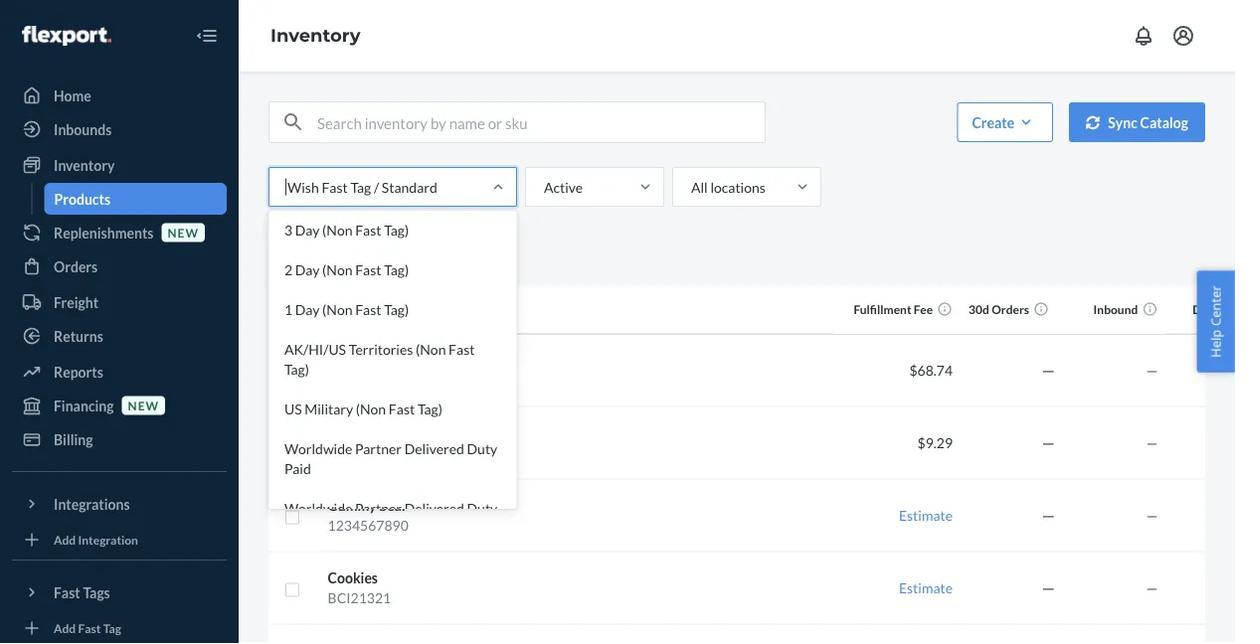 Task type: locate. For each thing, give the bounding box(es) containing it.
2 vertical spatial day
[[295, 301, 320, 318]]

partner inside worldwide partner delivered duty paid
[[355, 440, 402, 457]]

—
[[1147, 362, 1159, 379], [1147, 435, 1159, 452], [1147, 508, 1159, 524], [1147, 580, 1159, 597]]

fulfillment fee
[[854, 303, 934, 317]]

0 vertical spatial day
[[295, 221, 320, 238]]

2 ― from the top
[[1042, 435, 1056, 452]]

fulfillment
[[854, 303, 912, 317]]

―
[[1042, 362, 1056, 379], [1042, 435, 1056, 452], [1042, 508, 1056, 524], [1042, 580, 1056, 597]]

delivered
[[405, 440, 465, 457], [405, 500, 465, 517]]

add down fast tags
[[54, 621, 76, 636]]

1 vertical spatial duty
[[467, 500, 498, 517]]

dtc
[[1193, 303, 1217, 317]]

0 vertical spatial estimate link
[[900, 508, 953, 524]]

create
[[973, 114, 1015, 131]]

1 vertical spatial inventory link
[[12, 149, 227, 181]]

1 vertical spatial square image
[[285, 583, 301, 599]]

open notifications image
[[1132, 24, 1156, 48]]

day
[[295, 221, 320, 238], [295, 261, 320, 278], [295, 301, 320, 318]]

add fast tag
[[54, 621, 121, 636]]

1 vertical spatial square image
[[285, 437, 301, 453]]

products up replenishments
[[54, 191, 111, 207]]

estimate link for 1234567890
[[900, 508, 953, 524]]

2 day from the top
[[295, 261, 320, 278]]

― for gummy bear 1234567890
[[1042, 508, 1056, 524]]

3 ― from the top
[[1042, 508, 1056, 524]]

1 vertical spatial new
[[128, 398, 159, 413]]

0 vertical spatial worldwide
[[285, 440, 353, 457]]

square image
[[285, 365, 301, 381], [285, 583, 301, 599]]

1 horizontal spatial inventory link
[[271, 25, 361, 46]]

1 vertical spatial estimate link
[[900, 580, 953, 597]]

tag) inside ak/hi/us territories (non fast tag)
[[285, 361, 309, 378]]

1 vertical spatial add
[[54, 621, 76, 636]]

day right 2
[[295, 261, 320, 278]]

orders up freight
[[54, 258, 98, 275]]

0 horizontal spatial orders
[[54, 258, 98, 275]]

orders right 30d in the top of the page
[[992, 303, 1030, 317]]

square image down 2
[[285, 303, 301, 319]]

1 vertical spatial partner
[[355, 500, 402, 517]]

1 vertical spatial orders
[[992, 303, 1030, 317]]

estimate link for bci21321
[[900, 580, 953, 597]]

estimate for bci21321
[[900, 580, 953, 597]]

2 square image from the top
[[285, 437, 301, 453]]

open account menu image
[[1172, 24, 1196, 48]]

1 square image from the top
[[285, 303, 301, 319]]

1 vertical spatial day
[[295, 261, 320, 278]]

square image down the ak/hi/us
[[285, 365, 301, 381]]

worldwide inside worldwide partner delivered duty paid
[[285, 440, 353, 457]]

(non
[[323, 221, 353, 238], [323, 261, 353, 278], [323, 301, 353, 318], [416, 341, 446, 358], [356, 401, 386, 417]]

square image
[[285, 303, 301, 319], [285, 437, 301, 453], [285, 510, 301, 526]]

partner
[[355, 440, 402, 457], [355, 500, 402, 517]]

0 horizontal spatial inventory link
[[12, 149, 227, 181]]

orders
[[54, 258, 98, 275], [992, 303, 1030, 317]]

30d orders
[[969, 303, 1030, 317]]

2 estimate link from the top
[[900, 580, 953, 597]]

square image for gummy
[[285, 510, 301, 526]]

1 vertical spatial products
[[281, 249, 336, 266]]

freight link
[[12, 287, 227, 318]]

tag
[[351, 179, 371, 196], [103, 621, 121, 636]]

worldwide up unpaid
[[285, 500, 353, 517]]

1 square image from the top
[[285, 365, 301, 381]]

new for replenishments
[[168, 225, 199, 240]]

fast up bundles
[[355, 221, 382, 238]]

delivered inside worldwide partner delivered duty paid
[[405, 440, 465, 457]]

3 — from the top
[[1147, 508, 1159, 524]]

0 horizontal spatial tag
[[103, 621, 121, 636]]

1 duty from the top
[[467, 440, 498, 457]]

inventory link
[[271, 25, 361, 46], [12, 149, 227, 181]]

(non up 2 day (non fast tag)
[[323, 221, 353, 238]]

0 vertical spatial new
[[168, 225, 199, 240]]

0 vertical spatial square image
[[285, 303, 301, 319]]

2 estimate from the top
[[900, 580, 953, 597]]

4 — from the top
[[1147, 580, 1159, 597]]

(non for 2 day (non fast tag)
[[323, 261, 353, 278]]

1 horizontal spatial tag
[[351, 179, 371, 196]]

3 day (non fast tag)
[[285, 221, 409, 238]]

tag for add
[[103, 621, 121, 636]]

worldwide up paid
[[285, 440, 353, 457]]

add for add integration
[[54, 533, 76, 547]]

1 vertical spatial estimate
[[900, 580, 953, 597]]

delivered inside worldwide partner delivered duty unpaid
[[405, 500, 465, 517]]

day right 1
[[295, 301, 320, 318]]

1 partner from the top
[[355, 440, 402, 457]]

day for 2
[[295, 261, 320, 278]]

standard
[[382, 179, 438, 196]]

day for 3
[[295, 221, 320, 238]]

1 worldwide from the top
[[285, 440, 353, 457]]

(non up pencil
[[356, 401, 386, 417]]

day right 3 at left
[[295, 221, 320, 238]]

2 vertical spatial square image
[[285, 510, 301, 526]]

0 vertical spatial estimate
[[900, 508, 953, 524]]

fast right territories
[[449, 341, 475, 358]]

dtc fulf
[[1193, 303, 1236, 317]]

tag)
[[384, 221, 409, 238], [384, 261, 409, 278], [384, 301, 409, 318], [285, 361, 309, 378], [418, 401, 443, 417]]

delivered up bear
[[405, 440, 465, 457]]

1 delivered from the top
[[405, 440, 465, 457]]

estimate link
[[900, 508, 953, 524], [900, 580, 953, 597]]

tag) down 3 day (non fast tag) at top
[[384, 261, 409, 278]]

bci21321
[[328, 590, 391, 607]]

home link
[[12, 80, 227, 111]]

0 horizontal spatial inventory
[[54, 157, 115, 174]]

delivered down worldwide partner delivered duty paid
[[405, 500, 465, 517]]

456195588625
[[328, 445, 425, 462]]

1234567890
[[328, 517, 409, 534]]

1 day from the top
[[295, 221, 320, 238]]

tag) down the ak/hi/us
[[285, 361, 309, 378]]

0 vertical spatial square image
[[285, 365, 301, 381]]

new
[[168, 225, 199, 240], [128, 398, 159, 413]]

1 horizontal spatial inventory
[[271, 25, 361, 46]]

square image left cookies
[[285, 583, 301, 599]]

paid
[[285, 460, 311, 477]]

bundles
[[360, 249, 409, 266]]

partner inside worldwide partner delivered duty unpaid
[[355, 500, 402, 517]]

partner up '1234567890'
[[355, 500, 402, 517]]

sync catalog
[[1109, 114, 1189, 131]]

0 vertical spatial delivered
[[405, 440, 465, 457]]

worldwide for unpaid
[[285, 500, 353, 517]]

(non for 3 day (non fast tag)
[[323, 221, 353, 238]]

worldwide for paid
[[285, 440, 353, 457]]

add integration
[[54, 533, 138, 547]]

0 horizontal spatial new
[[128, 398, 159, 413]]

delivered for worldwide partner delivered duty unpaid
[[405, 500, 465, 517]]

4 ― from the top
[[1042, 580, 1056, 597]]

fast
[[322, 179, 348, 196], [355, 221, 382, 238], [355, 261, 382, 278], [355, 301, 382, 318], [449, 341, 475, 358], [389, 401, 415, 417], [54, 585, 80, 602], [78, 621, 101, 636]]

tag left /
[[351, 179, 371, 196]]

military
[[305, 401, 353, 417]]

0 horizontal spatial products
[[54, 191, 111, 207]]

— for gummy bear 1234567890
[[1147, 508, 1159, 524]]

add for add fast tag
[[54, 621, 76, 636]]

tag) up bundles
[[384, 221, 409, 238]]

3 day from the top
[[295, 301, 320, 318]]

Search inventory by name or sku text field
[[317, 103, 765, 142]]

add
[[54, 533, 76, 547], [54, 621, 76, 636]]

fast left "tags"
[[54, 585, 80, 602]]

fast down "tags"
[[78, 621, 101, 636]]

worldwide partner delivered duty unpaid
[[285, 500, 498, 537]]

tag) up worldwide partner delivered duty paid
[[418, 401, 443, 417]]

tag down the fast tags dropdown button
[[103, 621, 121, 636]]

day for 1
[[295, 301, 320, 318]]

square image for paper
[[285, 365, 301, 381]]

center
[[1208, 286, 1225, 327]]

2 — from the top
[[1147, 435, 1159, 452]]

new down "products" link
[[168, 225, 199, 240]]

wish fast tag / standard
[[288, 179, 438, 196]]

1 vertical spatial worldwide
[[285, 500, 353, 517]]

name
[[328, 303, 360, 317]]

(non for 1 day (non fast tag)
[[323, 301, 353, 318]]

(non inside ak/hi/us territories (non fast tag)
[[416, 341, 446, 358]]

2 duty from the top
[[467, 500, 498, 517]]

duty inside worldwide partner delivered duty paid
[[467, 440, 498, 457]]

3 square image from the top
[[285, 510, 301, 526]]

1 estimate link from the top
[[900, 508, 953, 524]]

1 horizontal spatial new
[[168, 225, 199, 240]]

0 vertical spatial products
[[54, 191, 111, 207]]

partner down us military (non fast tag)
[[355, 440, 402, 457]]

0 vertical spatial duty
[[467, 440, 498, 457]]

help center button
[[1198, 271, 1236, 373]]

help center
[[1208, 286, 1225, 358]]

1
[[285, 301, 293, 318]]

estimate
[[900, 508, 953, 524], [900, 580, 953, 597]]

worldwide
[[285, 440, 353, 457], [285, 500, 353, 517]]

fast tags
[[54, 585, 110, 602]]

0 vertical spatial tag
[[351, 179, 371, 196]]

active
[[544, 179, 583, 196]]

replenishments
[[54, 224, 154, 241]]

2 worldwide from the top
[[285, 500, 353, 517]]

(non up name
[[323, 261, 353, 278]]

2 square image from the top
[[285, 583, 301, 599]]

products down 3 at left
[[281, 249, 336, 266]]

pencil 456195588625
[[328, 425, 425, 462]]

(non down 2 day (non fast tag)
[[323, 301, 353, 318]]

0 vertical spatial inventory
[[271, 25, 361, 46]]

2 add from the top
[[54, 621, 76, 636]]

cookies
[[328, 570, 378, 587]]

square image up paid
[[285, 437, 301, 453]]

fast inside dropdown button
[[54, 585, 80, 602]]

new down reports 'link' on the bottom left of page
[[128, 398, 159, 413]]

0 vertical spatial add
[[54, 533, 76, 547]]

$9.29
[[918, 435, 953, 452]]

fast tags button
[[12, 577, 227, 609]]

(non for ak/hi/us territories (non fast tag)
[[416, 341, 446, 358]]

2 partner from the top
[[355, 500, 402, 517]]

0 vertical spatial partner
[[355, 440, 402, 457]]

1 add from the top
[[54, 533, 76, 547]]

fast down 3 day (non fast tag) at top
[[355, 261, 382, 278]]

products link
[[44, 183, 227, 215]]

1 vertical spatial delivered
[[405, 500, 465, 517]]

0 vertical spatial orders
[[54, 258, 98, 275]]

tag) up territories
[[384, 301, 409, 318]]

2 delivered from the top
[[405, 500, 465, 517]]

square image for pencil
[[285, 437, 301, 453]]

(non right territories
[[416, 341, 446, 358]]

worldwide inside worldwide partner delivered duty unpaid
[[285, 500, 353, 517]]

duty inside worldwide partner delivered duty unpaid
[[467, 500, 498, 517]]

1 estimate from the top
[[900, 508, 953, 524]]

1 vertical spatial tag
[[103, 621, 121, 636]]

worldwide partner delivered duty paid
[[285, 440, 498, 477]]

duty
[[467, 440, 498, 457], [467, 500, 498, 517]]

inventory
[[271, 25, 361, 46], [54, 157, 115, 174]]

square image down paid
[[285, 510, 301, 526]]

add fast tag link
[[12, 617, 227, 641]]

partner for paid
[[355, 440, 402, 457]]

add left integration
[[54, 533, 76, 547]]

products
[[54, 191, 111, 207], [281, 249, 336, 266]]

(non for us military (non fast tag)
[[356, 401, 386, 417]]



Task type: describe. For each thing, give the bounding box(es) containing it.
freight
[[54, 294, 99, 311]]

tag) for us military (non fast tag)
[[418, 401, 443, 417]]

fast up territories
[[355, 301, 382, 318]]

catalog
[[1141, 114, 1189, 131]]

create button
[[958, 103, 1054, 142]]

3
[[285, 221, 293, 238]]

— for cookies bci21321
[[1147, 580, 1159, 597]]

$68.74
[[910, 362, 953, 379]]

flexport logo image
[[22, 26, 111, 46]]

1 day (non fast tag)
[[285, 301, 409, 318]]

fast up pencil 456195588625
[[389, 401, 415, 417]]

territories
[[349, 341, 413, 358]]

1 horizontal spatial products
[[281, 249, 336, 266]]

orders link
[[12, 251, 227, 283]]

all
[[692, 179, 708, 196]]

― for pencil 456195588625
[[1042, 435, 1056, 452]]

1 vertical spatial inventory
[[54, 157, 115, 174]]

integrations
[[54, 496, 130, 513]]

— for pencil 456195588625
[[1147, 435, 1159, 452]]

sync catalog button
[[1070, 103, 1206, 142]]

billing link
[[12, 424, 227, 456]]

unpaid
[[285, 520, 329, 537]]

1 — from the top
[[1147, 362, 1159, 379]]

ak/hi/us
[[285, 341, 346, 358]]

bear
[[379, 498, 408, 514]]

home
[[54, 87, 91, 104]]

wish
[[288, 179, 319, 196]]

ak/hi/us territories (non fast tag)
[[285, 341, 475, 378]]

paper
[[328, 352, 365, 369]]

reports
[[54, 364, 103, 381]]

returns
[[54, 328, 103, 345]]

returns link
[[12, 320, 227, 352]]

0 vertical spatial inventory link
[[271, 25, 361, 46]]

duty for worldwide partner delivered duty paid
[[467, 440, 498, 457]]

sync alt image
[[1087, 116, 1101, 130]]

30d
[[969, 303, 990, 317]]

tag for wish
[[351, 179, 371, 196]]

fulf
[[1219, 303, 1236, 317]]

estimate for 1234567890
[[900, 508, 953, 524]]

integrations button
[[12, 489, 227, 520]]

1 ― from the top
[[1042, 362, 1056, 379]]

partner for unpaid
[[355, 500, 402, 517]]

cookies bci21321
[[328, 570, 391, 607]]

tags
[[83, 585, 110, 602]]

2 day (non fast tag)
[[285, 261, 409, 278]]

reports link
[[12, 356, 227, 388]]

add integration link
[[12, 528, 227, 552]]

fee
[[914, 303, 934, 317]]

1 horizontal spatial orders
[[992, 303, 1030, 317]]

pencil
[[328, 425, 366, 442]]

inbound
[[1094, 303, 1139, 317]]

financing
[[54, 398, 114, 414]]

tag) for 2 day (non fast tag)
[[384, 261, 409, 278]]

integration
[[78, 533, 138, 547]]

duty for worldwide partner delivered duty unpaid
[[467, 500, 498, 517]]

tag) for 1 day (non fast tag)
[[384, 301, 409, 318]]

― for cookies bci21321
[[1042, 580, 1056, 597]]

us military (non fast tag)
[[285, 401, 443, 417]]

2
[[285, 261, 293, 278]]

locations
[[711, 179, 766, 196]]

fast right wish
[[322, 179, 348, 196]]

us
[[285, 401, 302, 417]]

/
[[374, 179, 379, 196]]

gummy bear 1234567890
[[328, 498, 409, 534]]

new for financing
[[128, 398, 159, 413]]

gummy
[[328, 498, 377, 514]]

square image for cookies
[[285, 583, 301, 599]]

close navigation image
[[195, 24, 219, 48]]

fast inside ak/hi/us territories (non fast tag)
[[449, 341, 475, 358]]

billing
[[54, 431, 93, 448]]

inbounds link
[[12, 113, 227, 145]]

delivered for worldwide partner delivered duty paid
[[405, 440, 465, 457]]

help
[[1208, 330, 1225, 358]]

inbounds
[[54, 121, 112, 138]]

sync
[[1109, 114, 1138, 131]]

tag) for ak/hi/us territories (non fast tag)
[[285, 361, 309, 378]]

tag) for 3 day (non fast tag)
[[384, 221, 409, 238]]

all locations
[[692, 179, 766, 196]]



Task type: vqa. For each thing, say whether or not it's contained in the screenshot.
paid
yes



